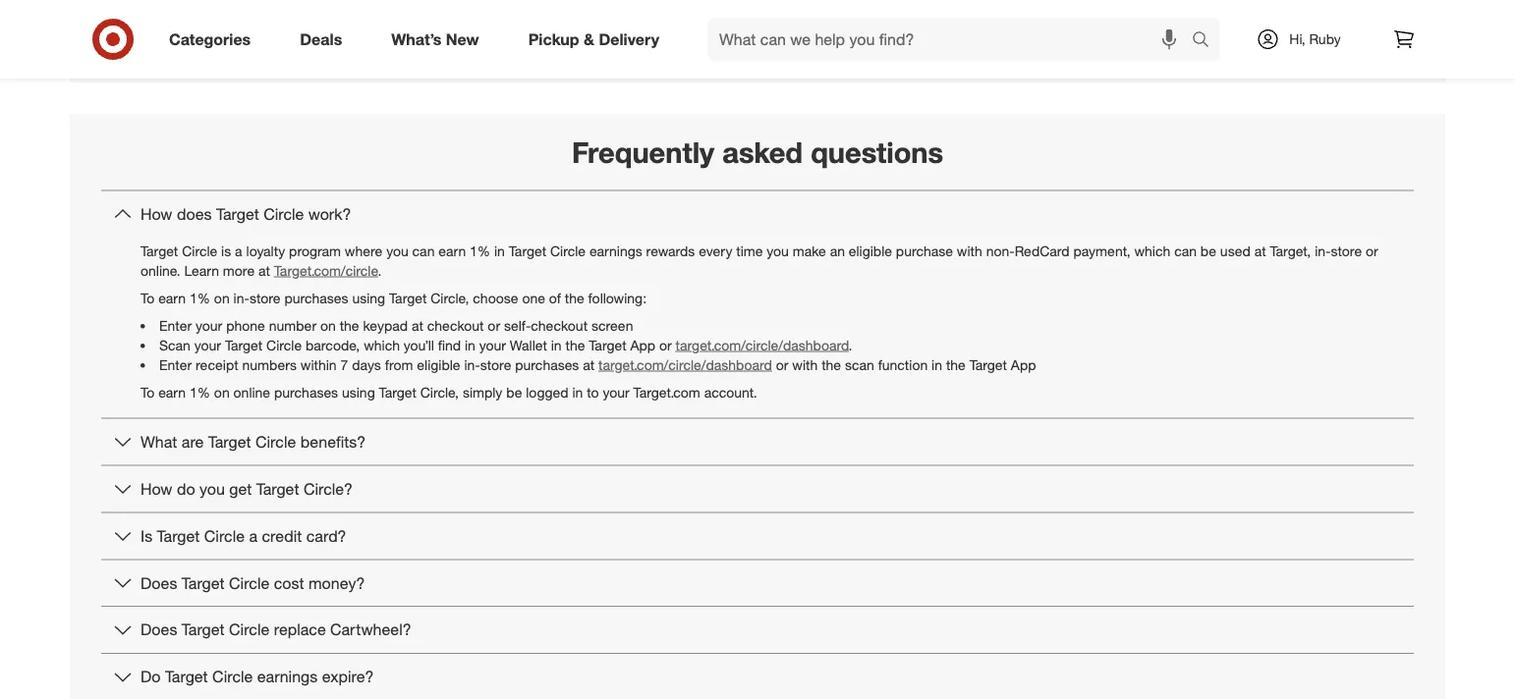 Task type: describe. For each thing, give the bounding box(es) containing it.
how for how do you get target circle?
[[141, 480, 172, 499]]

find
[[438, 337, 461, 354]]

What can we help you find? suggestions appear below search field
[[708, 18, 1197, 61]]

your right to
[[603, 384, 630, 401]]

how does target circle work? button
[[101, 191, 1414, 237]]

target circle is a loyalty program where you can earn 1% in target circle earnings rewards every time you make an eligible purchase with non-redcard payment, which can be used at target, in-store or online. learn more at
[[141, 242, 1379, 279]]

frequently
[[572, 135, 715, 170]]

0 vertical spatial purchases
[[284, 290, 348, 307]]

in- inside the enter your phone number on the keypad at checkout or self-checkout screen scan your target circle barcode, which you'll find in your wallet in the target app or target.com/circle/dashboard . enter receipt numbers within 7 days from eligible in-store purchases at target.com/circle/dashboard or with the scan function in the target app
[[464, 356, 480, 374]]

after
[[754, 15, 786, 34]]

target.com/circle/dashboard link for .
[[676, 337, 849, 354]]

what's new
[[391, 30, 479, 49]]

on for store
[[214, 290, 230, 307]]

what are target circle benefits?
[[141, 433, 366, 452]]

benefits?
[[300, 433, 366, 452]]

target right do
[[165, 668, 208, 687]]

learn
[[184, 262, 219, 279]]

enter your phone number on the keypad at checkout or self-checkout screen scan your target circle barcode, which you'll find in your wallet in the target app or target.com/circle/dashboard . enter receipt numbers within 7 days from eligible in-store purchases at target.com/circle/dashboard or with the scan function in the target app
[[159, 317, 1037, 374]]

the right function
[[946, 356, 966, 374]]

program
[[289, 242, 341, 260]]

logged
[[526, 384, 569, 401]]

circle inside do target circle earnings expire? dropdown button
[[212, 668, 253, 687]]

time
[[736, 242, 763, 260]]

target up keypad at the top left
[[389, 290, 427, 307]]

one
[[522, 290, 545, 307]]

track
[[539, 15, 576, 34]]

what's new link
[[375, 18, 504, 61]]

categories link
[[152, 18, 275, 61]]

&
[[584, 30, 595, 49]]

barcode,
[[306, 337, 360, 354]]

how for how does target circle work?
[[141, 205, 172, 224]]

number
[[269, 317, 317, 334]]

get
[[229, 480, 252, 499]]

in inside target circle is a loyalty program where you can earn 1% in target circle earnings rewards every time you make an eligible purchase with non-redcard payment, which can be used at target, in-store or online. learn more at
[[494, 242, 505, 260]]

1 can from the left
[[412, 242, 435, 260]]

hi, ruby
[[1290, 30, 1341, 48]]

online.
[[141, 262, 181, 279]]

circle inside the 'does target circle cost money?' dropdown button
[[229, 574, 270, 593]]

your left the phone
[[196, 317, 222, 334]]

function
[[878, 356, 928, 374]]

2 vertical spatial purchases
[[274, 384, 338, 401]]

earn for to earn 1% on online purchases using target circle, simply be logged in to your target.com account.
[[158, 384, 186, 401]]

is
[[221, 242, 231, 260]]

within
[[301, 356, 337, 374]]

following:
[[588, 290, 647, 307]]

target,
[[1270, 242, 1311, 260]]

deals
[[300, 30, 342, 49]]

circle inside is target circle a credit card? dropdown button
[[204, 527, 245, 546]]

. inside the enter your phone number on the keypad at checkout or self-checkout screen scan your target circle barcode, which you'll find in your wallet in the target app or target.com/circle/dashboard . enter receipt numbers within 7 days from eligible in-store purchases at target.com/circle/dashboard or with the scan function in the target app
[[849, 337, 853, 354]]

online
[[234, 384, 270, 401]]

track earnings and votes here after making eligible purchases.
[[539, 15, 977, 34]]

to earn 1% on in-store purchases using target circle, choose one of the following:
[[141, 290, 647, 307]]

store inside target circle is a loyalty program where you can earn 1% in target circle earnings rewards every time you make an eligible purchase with non-redcard payment, which can be used at target, in-store or online. learn more at
[[1331, 242, 1362, 260]]

simply
[[463, 384, 503, 401]]

numbers
[[242, 356, 297, 374]]

target up 'online.'
[[141, 242, 178, 260]]

purchases.
[[900, 15, 977, 34]]

circle inside the enter your phone number on the keypad at checkout or self-checkout screen scan your target circle barcode, which you'll find in your wallet in the target app or target.com/circle/dashboard . enter receipt numbers within 7 days from eligible in-store purchases at target.com/circle/dashboard or with the scan function in the target app
[[266, 337, 302, 354]]

more
[[223, 262, 255, 279]]

is target circle a credit card? button
[[101, 514, 1414, 560]]

target.com/circle/dashboard link for or with the scan function in the target app
[[599, 356, 772, 374]]

0 horizontal spatial app
[[631, 337, 656, 354]]

hi,
[[1290, 30, 1306, 48]]

target.com/circle link
[[274, 262, 378, 279]]

target up the one
[[509, 242, 547, 260]]

the right of
[[565, 290, 585, 307]]

every
[[699, 242, 733, 260]]

wallet
[[510, 337, 547, 354]]

your up receipt
[[194, 337, 221, 354]]

which inside the enter your phone number on the keypad at checkout or self-checkout screen scan your target circle barcode, which you'll find in your wallet in the target app or target.com/circle/dashboard . enter receipt numbers within 7 days from eligible in-store purchases at target.com/circle/dashboard or with the scan function in the target app
[[364, 337, 400, 354]]

target right 'get'
[[256, 480, 299, 499]]

1 checkout from the left
[[427, 317, 484, 334]]

0 vertical spatial circle,
[[431, 290, 469, 307]]

target right "are"
[[208, 433, 251, 452]]

payment,
[[1074, 242, 1131, 260]]

1 horizontal spatial you
[[386, 242, 409, 260]]

pickup & delivery
[[528, 30, 660, 49]]

a for loyalty
[[235, 242, 242, 260]]

here
[[718, 15, 749, 34]]

delivery
[[599, 30, 660, 49]]

non-
[[987, 242, 1015, 260]]

to earn 1% on online purchases using target circle, simply be logged in to your target.com account.
[[141, 384, 758, 401]]

cartwheel?
[[330, 621, 411, 640]]

questions
[[811, 135, 944, 170]]

are
[[182, 433, 204, 452]]

self-
[[504, 317, 531, 334]]

in right find on the left
[[465, 337, 476, 354]]

to
[[587, 384, 599, 401]]

does
[[177, 205, 212, 224]]

how does target circle work?
[[141, 205, 351, 224]]

with inside target circle is a loyalty program where you can earn 1% in target circle earnings rewards every time you make an eligible purchase with non-redcard payment, which can be used at target, in-store or online. learn more at
[[957, 242, 983, 260]]

circle inside does target circle replace cartwheel? dropdown button
[[229, 621, 270, 640]]

cost
[[274, 574, 304, 593]]

target right function
[[970, 356, 1007, 374]]

an
[[830, 242, 845, 260]]

purchases inside the enter your phone number on the keypad at checkout or self-checkout screen scan your target circle barcode, which you'll find in your wallet in the target app or target.com/circle/dashboard . enter receipt numbers within 7 days from eligible in-store purchases at target.com/circle/dashboard or with the scan function in the target app
[[515, 356, 579, 374]]

where
[[345, 242, 383, 260]]

scan
[[159, 337, 191, 354]]

does target circle replace cartwheel? button
[[101, 608, 1414, 654]]

does target circle cost money? button
[[101, 561, 1414, 607]]

frequently asked questions
[[572, 135, 944, 170]]

and
[[645, 15, 671, 34]]

does target circle cost money?
[[141, 574, 365, 593]]

rewards
[[646, 242, 695, 260]]

1 vertical spatial be
[[506, 384, 522, 401]]

is target circle a credit card?
[[141, 527, 347, 546]]

1 horizontal spatial app
[[1011, 356, 1037, 374]]

1 enter from the top
[[159, 317, 192, 334]]

the left scan on the bottom right of the page
[[822, 356, 841, 374]]

to for to earn 1% on online purchases using target circle, simply be logged in to your target.com account.
[[141, 384, 155, 401]]

eligible inside target circle is a loyalty program where you can earn 1% in target circle earnings rewards every time you make an eligible purchase with non-redcard payment, which can be used at target, in-store or online. learn more at
[[849, 242, 892, 260]]

in- inside target circle is a loyalty program where you can earn 1% in target circle earnings rewards every time you make an eligible purchase with non-redcard payment, which can be used at target, in-store or online. learn more at
[[1315, 242, 1331, 260]]

do target circle earnings expire? button
[[101, 655, 1414, 700]]

your down self-
[[479, 337, 506, 354]]

earn for to earn 1% on in-store purchases using target circle, choose one of the following:
[[158, 290, 186, 307]]



Task type: locate. For each thing, give the bounding box(es) containing it.
to for to earn 1% on in-store purchases using target circle, choose one of the following:
[[141, 290, 155, 307]]

purchases down "wallet"
[[515, 356, 579, 374]]

1 horizontal spatial with
[[957, 242, 983, 260]]

eligible right making
[[846, 15, 896, 34]]

target down screen
[[589, 337, 627, 354]]

1 horizontal spatial in-
[[464, 356, 480, 374]]

at right used
[[1255, 242, 1267, 260]]

credit
[[262, 527, 302, 546]]

days
[[352, 356, 381, 374]]

1 vertical spatial a
[[249, 527, 258, 546]]

on up barcode,
[[320, 317, 336, 334]]

how left does
[[141, 205, 172, 224]]

of
[[549, 290, 561, 307]]

checkout down of
[[531, 317, 588, 334]]

a left the "credit"
[[249, 527, 258, 546]]

target.com/circle .
[[274, 262, 382, 279]]

1 vertical spatial .
[[849, 337, 853, 354]]

target up is
[[216, 205, 259, 224]]

or inside target circle is a loyalty program where you can earn 1% in target circle earnings rewards every time you make an eligible purchase with non-redcard payment, which can be used at target, in-store or online. learn more at
[[1366, 242, 1379, 260]]

2 horizontal spatial you
[[767, 242, 789, 260]]

1% for to earn 1% on in-store purchases using target circle, choose one of the following:
[[190, 290, 210, 307]]

using up keypad at the top left
[[352, 290, 385, 307]]

does down is
[[141, 574, 177, 593]]

in right "wallet"
[[551, 337, 562, 354]]

target.com/circle/dashboard link
[[676, 337, 849, 354], [599, 356, 772, 374]]

7
[[341, 356, 348, 374]]

you'll
[[404, 337, 434, 354]]

circle up the "loyalty"
[[264, 205, 304, 224]]

do
[[177, 480, 195, 499]]

or left scan on the bottom right of the page
[[776, 356, 789, 374]]

2 vertical spatial earnings
[[257, 668, 318, 687]]

1 vertical spatial does
[[141, 621, 177, 640]]

1 vertical spatial 1%
[[190, 290, 210, 307]]

in- up simply
[[464, 356, 480, 374]]

votes
[[676, 15, 714, 34]]

1 horizontal spatial checkout
[[531, 317, 588, 334]]

be left used
[[1201, 242, 1217, 260]]

a right is
[[235, 242, 242, 260]]

phone
[[226, 317, 265, 334]]

checkout up find on the left
[[427, 317, 484, 334]]

1 vertical spatial how
[[141, 480, 172, 499]]

2 vertical spatial in-
[[464, 356, 480, 374]]

2 how from the top
[[141, 480, 172, 499]]

loyalty
[[246, 242, 285, 260]]

enter
[[159, 317, 192, 334], [159, 356, 192, 374]]

0 vertical spatial with
[[957, 242, 983, 260]]

purchases down target.com/circle
[[284, 290, 348, 307]]

enter up 'scan'
[[159, 317, 192, 334]]

does target circle replace cartwheel?
[[141, 621, 411, 640]]

money?
[[309, 574, 365, 593]]

to up what
[[141, 384, 155, 401]]

. down where
[[378, 262, 382, 279]]

pickup
[[528, 30, 579, 49]]

0 vertical spatial target.com/circle/dashboard link
[[676, 337, 849, 354]]

1%
[[470, 242, 491, 260], [190, 290, 210, 307], [190, 384, 210, 401]]

circle?
[[304, 480, 353, 499]]

do
[[141, 668, 161, 687]]

0 vertical spatial be
[[1201, 242, 1217, 260]]

does for does target circle cost money?
[[141, 574, 177, 593]]

earn down 'online.'
[[158, 290, 186, 307]]

eligible inside the enter your phone number on the keypad at checkout or self-checkout screen scan your target circle barcode, which you'll find in your wallet in the target app or target.com/circle/dashboard . enter receipt numbers within 7 days from eligible in-store purchases at target.com/circle/dashboard or with the scan function in the target app
[[417, 356, 460, 374]]

circle inside 'what are target circle benefits?' dropdown button
[[256, 433, 296, 452]]

1 to from the top
[[141, 290, 155, 307]]

0 horizontal spatial which
[[364, 337, 400, 354]]

0 horizontal spatial can
[[412, 242, 435, 260]]

target down "does target circle cost money?"
[[182, 621, 225, 640]]

be inside target circle is a loyalty program where you can earn 1% in target circle earnings rewards every time you make an eligible purchase with non-redcard payment, which can be used at target, in-store or online. learn more at
[[1201, 242, 1217, 260]]

eligible down find on the left
[[417, 356, 460, 374]]

in- right target,
[[1315, 242, 1331, 260]]

circle down number
[[266, 337, 302, 354]]

1 vertical spatial which
[[364, 337, 400, 354]]

0 vertical spatial earn
[[439, 242, 466, 260]]

the right "wallet"
[[566, 337, 585, 354]]

search button
[[1183, 18, 1231, 65]]

enter down 'scan'
[[159, 356, 192, 374]]

0 horizontal spatial store
[[250, 290, 281, 307]]

target.com/circle/dashboard up target.com
[[599, 356, 772, 374]]

0 vertical spatial earnings
[[580, 15, 641, 34]]

purchases down within
[[274, 384, 338, 401]]

0 vertical spatial in-
[[1315, 242, 1331, 260]]

0 horizontal spatial you
[[200, 480, 225, 499]]

is
[[141, 527, 153, 546]]

receipt
[[196, 356, 238, 374]]

or up target.com
[[660, 337, 672, 354]]

how inside how do you get target circle? dropdown button
[[141, 480, 172, 499]]

1 vertical spatial purchases
[[515, 356, 579, 374]]

0 vertical spatial using
[[352, 290, 385, 307]]

at
[[1255, 242, 1267, 260], [258, 262, 270, 279], [412, 317, 424, 334], [583, 356, 595, 374]]

. up scan on the bottom right of the page
[[849, 337, 853, 354]]

a for credit
[[249, 527, 258, 546]]

expire?
[[322, 668, 374, 687]]

making
[[791, 15, 842, 34]]

earnings up following:
[[590, 242, 643, 260]]

target down the from
[[379, 384, 417, 401]]

0 vertical spatial store
[[1331, 242, 1362, 260]]

0 vertical spatial 1%
[[470, 242, 491, 260]]

eligible right an
[[849, 242, 892, 260]]

0 horizontal spatial checkout
[[427, 317, 484, 334]]

store right target,
[[1331, 242, 1362, 260]]

do target circle earnings expire?
[[141, 668, 374, 687]]

target.com/circle/dashboard link up account.
[[676, 337, 849, 354]]

earnings inside target circle is a loyalty program where you can earn 1% in target circle earnings rewards every time you make an eligible purchase with non-redcard payment, which can be used at target, in-store or online. learn more at
[[590, 242, 643, 260]]

0 horizontal spatial be
[[506, 384, 522, 401]]

0 vertical spatial enter
[[159, 317, 192, 334]]

in left to
[[573, 384, 583, 401]]

can
[[412, 242, 435, 260], [1175, 242, 1197, 260]]

ruby
[[1310, 30, 1341, 48]]

target.com
[[634, 384, 701, 401]]

target
[[216, 205, 259, 224], [141, 242, 178, 260], [509, 242, 547, 260], [389, 290, 427, 307], [225, 337, 263, 354], [589, 337, 627, 354], [970, 356, 1007, 374], [379, 384, 417, 401], [208, 433, 251, 452], [256, 480, 299, 499], [157, 527, 200, 546], [182, 574, 225, 593], [182, 621, 225, 640], [165, 668, 208, 687]]

which down keypad at the top left
[[364, 337, 400, 354]]

1 does from the top
[[141, 574, 177, 593]]

work?
[[308, 205, 351, 224]]

earnings left and
[[580, 15, 641, 34]]

with left scan on the bottom right of the page
[[793, 356, 818, 374]]

earnings inside dropdown button
[[257, 668, 318, 687]]

0 vertical spatial to
[[141, 290, 155, 307]]

how inside how does target circle work? dropdown button
[[141, 205, 172, 224]]

1% down receipt
[[190, 384, 210, 401]]

or right target,
[[1366, 242, 1379, 260]]

you inside dropdown button
[[200, 480, 225, 499]]

categories
[[169, 30, 251, 49]]

target.com/circle/dashboard up account.
[[676, 337, 849, 354]]

earnings
[[580, 15, 641, 34], [590, 242, 643, 260], [257, 668, 318, 687]]

0 horizontal spatial in-
[[234, 290, 250, 307]]

circle down 'get'
[[204, 527, 245, 546]]

circle down "does target circle cost money?"
[[229, 621, 270, 640]]

new
[[446, 30, 479, 49]]

earn down 'scan'
[[158, 384, 186, 401]]

how do you get target circle?
[[141, 480, 353, 499]]

store up simply
[[480, 356, 511, 374]]

1 horizontal spatial a
[[249, 527, 258, 546]]

0 horizontal spatial a
[[235, 242, 242, 260]]

what's
[[391, 30, 442, 49]]

2 checkout from the left
[[531, 317, 588, 334]]

with left the non-
[[957, 242, 983, 260]]

at up to
[[583, 356, 595, 374]]

1 horizontal spatial can
[[1175, 242, 1197, 260]]

2 enter from the top
[[159, 356, 192, 374]]

target.com/circle
[[274, 262, 378, 279]]

earn inside target circle is a loyalty program where you can earn 1% in target circle earnings rewards every time you make an eligible purchase with non-redcard payment, which can be used at target, in-store or online. learn more at
[[439, 242, 466, 260]]

.
[[378, 262, 382, 279], [849, 337, 853, 354]]

0 vertical spatial app
[[631, 337, 656, 354]]

does for does target circle replace cartwheel?
[[141, 621, 177, 640]]

does
[[141, 574, 177, 593], [141, 621, 177, 640]]

circle down online at the bottom left
[[256, 433, 296, 452]]

with inside the enter your phone number on the keypad at checkout or self-checkout screen scan your target circle barcode, which you'll find in your wallet in the target app or target.com/circle/dashboard . enter receipt numbers within 7 days from eligible in-store purchases at target.com/circle/dashboard or with the scan function in the target app
[[793, 356, 818, 374]]

at up you'll
[[412, 317, 424, 334]]

1% for to earn 1% on online purchases using target circle, simply be logged in to your target.com account.
[[190, 384, 210, 401]]

0 vertical spatial .
[[378, 262, 382, 279]]

1 how from the top
[[141, 205, 172, 224]]

card?
[[306, 527, 347, 546]]

earn
[[439, 242, 466, 260], [158, 290, 186, 307], [158, 384, 186, 401]]

in- down more
[[234, 290, 250, 307]]

purchase
[[896, 242, 953, 260]]

2 vertical spatial eligible
[[417, 356, 460, 374]]

your
[[196, 317, 222, 334], [194, 337, 221, 354], [479, 337, 506, 354], [603, 384, 630, 401]]

circle up of
[[550, 242, 586, 260]]

account.
[[704, 384, 758, 401]]

on inside the enter your phone number on the keypad at checkout or self-checkout screen scan your target circle barcode, which you'll find in your wallet in the target app or target.com/circle/dashboard . enter receipt numbers within 7 days from eligible in-store purchases at target.com/circle/dashboard or with the scan function in the target app
[[320, 317, 336, 334]]

target right is
[[157, 527, 200, 546]]

in right function
[[932, 356, 943, 374]]

1 vertical spatial circle,
[[420, 384, 459, 401]]

how left do
[[141, 480, 172, 499]]

target down is target circle a credit card?
[[182, 574, 225, 593]]

circle inside how does target circle work? dropdown button
[[264, 205, 304, 224]]

2 to from the top
[[141, 384, 155, 401]]

circle down "does target circle replace cartwheel?"
[[212, 668, 253, 687]]

1 vertical spatial enter
[[159, 356, 192, 374]]

can left used
[[1175, 242, 1197, 260]]

1 horizontal spatial which
[[1135, 242, 1171, 260]]

replace
[[274, 621, 326, 640]]

2 vertical spatial earn
[[158, 384, 186, 401]]

target.com/circle/dashboard link up target.com
[[599, 356, 772, 374]]

redcard
[[1015, 242, 1070, 260]]

1 vertical spatial in-
[[234, 290, 250, 307]]

you right do
[[200, 480, 225, 499]]

store inside the enter your phone number on the keypad at checkout or self-checkout screen scan your target circle barcode, which you'll find in your wallet in the target app or target.com/circle/dashboard . enter receipt numbers within 7 days from eligible in-store purchases at target.com/circle/dashboard or with the scan function in the target app
[[480, 356, 511, 374]]

1 vertical spatial target.com/circle/dashboard link
[[599, 356, 772, 374]]

or left self-
[[488, 317, 500, 334]]

which right payment,
[[1135, 242, 1171, 260]]

0 vertical spatial on
[[214, 290, 230, 307]]

pickup & delivery link
[[512, 18, 684, 61]]

using down days
[[342, 384, 375, 401]]

2 can from the left
[[1175, 242, 1197, 260]]

target down the phone
[[225, 337, 263, 354]]

2 horizontal spatial store
[[1331, 242, 1362, 260]]

on for purchases
[[214, 384, 230, 401]]

earn up to earn 1% on in-store purchases using target circle, choose one of the following:
[[439, 242, 466, 260]]

does up do
[[141, 621, 177, 640]]

on down receipt
[[214, 384, 230, 401]]

deals link
[[283, 18, 367, 61]]

earnings down "does target circle replace cartwheel?"
[[257, 668, 318, 687]]

target.com/circle/dashboard
[[676, 337, 849, 354], [599, 356, 772, 374]]

a inside target circle is a loyalty program where you can earn 1% in target circle earnings rewards every time you make an eligible purchase with non-redcard payment, which can be used at target, in-store or online. learn more at
[[235, 242, 242, 260]]

asked
[[723, 135, 803, 170]]

in-
[[1315, 242, 1331, 260], [234, 290, 250, 307], [464, 356, 480, 374]]

1% down learn
[[190, 290, 210, 307]]

1 vertical spatial eligible
[[849, 242, 892, 260]]

you right time
[[767, 242, 789, 260]]

1% inside target circle is a loyalty program where you can earn 1% in target circle earnings rewards every time you make an eligible purchase with non-redcard payment, which can be used at target, in-store or online. learn more at
[[470, 242, 491, 260]]

what are target circle benefits? button
[[101, 419, 1414, 465]]

purchases
[[284, 290, 348, 307], [515, 356, 579, 374], [274, 384, 338, 401]]

1 horizontal spatial .
[[849, 337, 853, 354]]

0 horizontal spatial with
[[793, 356, 818, 374]]

eligible
[[846, 15, 896, 34], [849, 242, 892, 260], [417, 356, 460, 374]]

store up the phone
[[250, 290, 281, 307]]

make
[[793, 242, 826, 260]]

the up barcode,
[[340, 317, 359, 334]]

on down more
[[214, 290, 230, 307]]

1 vertical spatial earn
[[158, 290, 186, 307]]

1 vertical spatial using
[[342, 384, 375, 401]]

the
[[565, 290, 585, 307], [340, 317, 359, 334], [566, 337, 585, 354], [822, 356, 841, 374], [946, 356, 966, 374]]

0 vertical spatial target.com/circle/dashboard
[[676, 337, 849, 354]]

0 vertical spatial does
[[141, 574, 177, 593]]

what
[[141, 433, 177, 452]]

keypad
[[363, 317, 408, 334]]

circle up learn
[[182, 242, 217, 260]]

to down 'online.'
[[141, 290, 155, 307]]

used
[[1221, 242, 1251, 260]]

a inside dropdown button
[[249, 527, 258, 546]]

0 vertical spatial how
[[141, 205, 172, 224]]

using
[[352, 290, 385, 307], [342, 384, 375, 401]]

search
[[1183, 32, 1231, 51]]

in up choose
[[494, 242, 505, 260]]

circle,
[[431, 290, 469, 307], [420, 384, 459, 401]]

be right simply
[[506, 384, 522, 401]]

circle, left simply
[[420, 384, 459, 401]]

0 vertical spatial which
[[1135, 242, 1171, 260]]

0 vertical spatial eligible
[[846, 15, 896, 34]]

1 vertical spatial target.com/circle/dashboard
[[599, 356, 772, 374]]

2 horizontal spatial in-
[[1315, 242, 1331, 260]]

0 vertical spatial a
[[235, 242, 242, 260]]

1 vertical spatial to
[[141, 384, 155, 401]]

2 vertical spatial 1%
[[190, 384, 210, 401]]

1 horizontal spatial be
[[1201, 242, 1217, 260]]

circle, left choose
[[431, 290, 469, 307]]

1 vertical spatial with
[[793, 356, 818, 374]]

how do you get target circle? button
[[101, 466, 1414, 513]]

1 vertical spatial store
[[250, 290, 281, 307]]

can up to earn 1% on in-store purchases using target circle, choose one of the following:
[[412, 242, 435, 260]]

1 vertical spatial earnings
[[590, 242, 643, 260]]

2 vertical spatial on
[[214, 384, 230, 401]]

checkout
[[427, 317, 484, 334], [531, 317, 588, 334]]

2 vertical spatial store
[[480, 356, 511, 374]]

at down the "loyalty"
[[258, 262, 270, 279]]

to
[[141, 290, 155, 307], [141, 384, 155, 401]]

1 vertical spatial app
[[1011, 356, 1037, 374]]

0 horizontal spatial .
[[378, 262, 382, 279]]

1 vertical spatial on
[[320, 317, 336, 334]]

2 does from the top
[[141, 621, 177, 640]]

circle left cost
[[229, 574, 270, 593]]

you right where
[[386, 242, 409, 260]]

1 horizontal spatial store
[[480, 356, 511, 374]]

which inside target circle is a loyalty program where you can earn 1% in target circle earnings rewards every time you make an eligible purchase with non-redcard payment, which can be used at target, in-store or online. learn more at
[[1135, 242, 1171, 260]]

from
[[385, 356, 413, 374]]



Task type: vqa. For each thing, say whether or not it's contained in the screenshot.
Frames associated with $35.00
no



